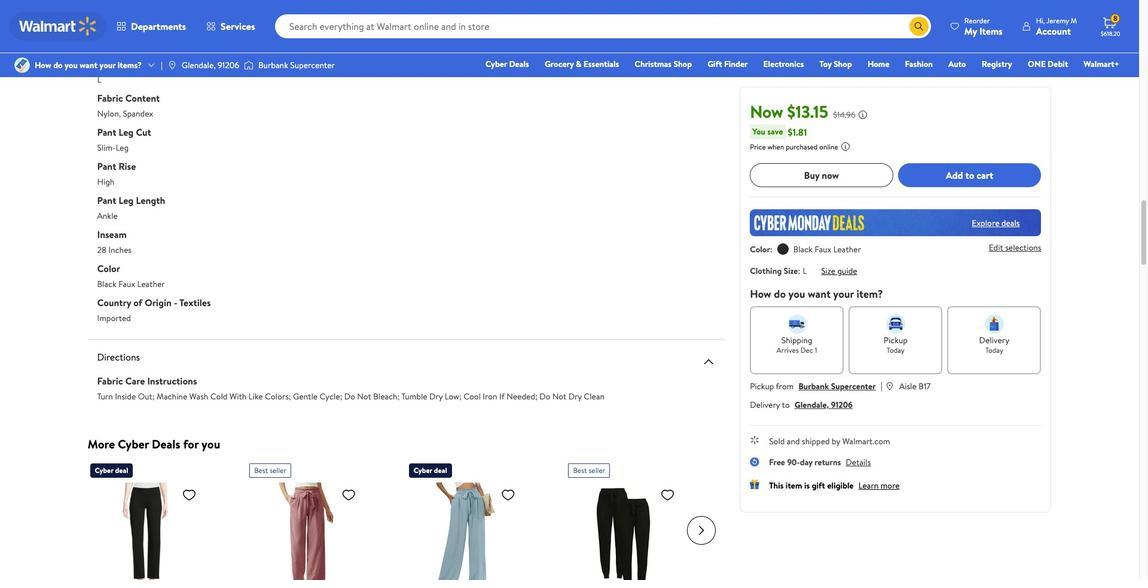 Task type: locate. For each thing, give the bounding box(es) containing it.
1 horizontal spatial do
[[540, 391, 550, 403]]

0 horizontal spatial to
[[782, 399, 790, 411]]

and inside time and tru clothing size group women clothing size l fabric content nylon, spandex pant leg cut slim-leg pant rise high pant leg length ankle inseam 28 inches color black faux leather country of origin - textiles imported
[[117, 5, 130, 17]]

glendale, down services popup button in the top of the page
[[182, 59, 216, 71]]

leg up rise
[[116, 142, 129, 154]]

registry link
[[976, 57, 1018, 71]]

delivery down 'from'
[[750, 399, 780, 411]]

faux up the of
[[119, 278, 135, 290]]

delivery down intent image for delivery on the bottom right of page
[[979, 334, 1010, 346]]

clothing up women
[[97, 23, 134, 36]]

1 horizontal spatial burbank
[[799, 380, 829, 392]]

1 vertical spatial burbank
[[799, 380, 829, 392]]

legal information image
[[841, 142, 850, 151]]

and right sold
[[787, 435, 800, 447]]

do right needed;
[[540, 391, 550, 403]]

add to favorites list, chiclily women's wide leg lounge pants with pockets lightweight high waisted adjustable tie knot loose trousers, us size medium in blue gray image
[[501, 487, 515, 502]]

0 horizontal spatial best
[[254, 465, 268, 475]]

0 horizontal spatial delivery
[[750, 399, 780, 411]]

item
[[786, 480, 802, 492]]

burbank down services popup button in the top of the page
[[258, 59, 288, 71]]

pickup for pickup from burbank supercenter |
[[750, 380, 774, 392]]

learn more about strikethrough prices image
[[858, 110, 868, 120]]

0 vertical spatial :
[[770, 243, 773, 255]]

leg left cut
[[119, 126, 134, 139]]

1 horizontal spatial deal
[[434, 465, 447, 475]]

Search search field
[[275, 14, 931, 38]]

pickup down intent image for pickup
[[884, 334, 908, 346]]

color down 28
[[97, 262, 120, 275]]

1 today from the left
[[887, 345, 905, 355]]

black up "country"
[[97, 278, 117, 290]]

cyber monday deals image
[[750, 209, 1042, 236]]

best for time and tru women's super soft hacci knit jogger pants, 27.5" inseam, 2-pack, sizes xs-xxl image
[[573, 465, 587, 475]]

origin
[[145, 296, 172, 309]]

aisle
[[899, 380, 917, 392]]

1 vertical spatial supercenter
[[831, 380, 876, 392]]

chiclily women's wide leg lounge pants with pockets lightweight high waisted adjustable tie knot loose trousers, us size medium in blue gray image
[[409, 483, 520, 580]]

1 vertical spatial you
[[789, 286, 805, 301]]

electronics
[[763, 58, 804, 70]]

fabric inside fabric care instructions turn inside out; machine wash cold with like colors; gentle cycle; do not bleach; tumble dry low; cool iron if needed; do not dry clean
[[97, 374, 123, 388]]

deal
[[115, 465, 128, 475], [434, 465, 447, 475]]

1 horizontal spatial supercenter
[[831, 380, 876, 392]]

1 horizontal spatial  image
[[167, 60, 177, 70]]

toy shop link
[[814, 57, 858, 71]]

add to favorites list, anygrew women casual wide leg pants high waisted business work casual pants loose flowy beach palazzo pants image
[[342, 487, 356, 502]]

0 vertical spatial supercenter
[[290, 59, 335, 71]]

0 horizontal spatial pickup
[[750, 380, 774, 392]]

1 vertical spatial l
[[803, 265, 807, 277]]

shipping
[[782, 334, 813, 346]]

high
[[97, 176, 114, 188]]

size up content
[[136, 57, 152, 71]]

leg
[[119, 126, 134, 139], [116, 142, 129, 154], [119, 194, 134, 207]]

1 horizontal spatial cyber deal
[[414, 465, 447, 475]]

l
[[97, 74, 101, 86], [803, 265, 807, 277]]

auto
[[949, 58, 966, 70]]

leather up "origin"
[[137, 278, 165, 290]]

2 fabric from the top
[[97, 374, 123, 388]]

pant up slim-
[[97, 126, 116, 139]]

0 horizontal spatial seller
[[270, 465, 286, 475]]

1 horizontal spatial not
[[552, 391, 567, 403]]

add to favorites list, athletic works women's dri more core athleisure bootcut yoga pants, 32" inseam for regular and petite image
[[182, 487, 196, 502]]

1 horizontal spatial to
[[966, 169, 975, 182]]

explore
[[972, 217, 1000, 229]]

0 vertical spatial want
[[80, 59, 97, 71]]

day
[[800, 456, 813, 468]]

pickup left 'from'
[[750, 380, 774, 392]]

1 vertical spatial how
[[750, 286, 771, 301]]

 image down the walmart image
[[14, 57, 30, 73]]

1 horizontal spatial do
[[774, 286, 786, 301]]

1 cyber deal from the left
[[95, 465, 128, 475]]

1 dry from the left
[[429, 391, 443, 403]]

1 vertical spatial |
[[881, 379, 883, 392]]

best seller for 2nd product group from the left
[[254, 465, 286, 475]]

2 vertical spatial pant
[[97, 194, 116, 207]]

want down the size guide button
[[808, 286, 831, 301]]

0 vertical spatial black
[[794, 243, 813, 255]]

price when purchased online
[[750, 142, 838, 152]]

deals left for
[[152, 436, 180, 452]]

burbank up glendale, 91206 button
[[799, 380, 829, 392]]

shop right toy
[[834, 58, 852, 70]]

walmart+ link
[[1079, 57, 1125, 71]]

sold and shipped by walmart.com
[[769, 435, 890, 447]]

deal for 3rd product group from the left
[[434, 465, 447, 475]]

christmas shop
[[635, 58, 692, 70]]

gift
[[812, 480, 825, 492]]

1 horizontal spatial leather
[[834, 243, 861, 255]]

do down the walmart image
[[53, 59, 63, 71]]

1 vertical spatial and
[[787, 435, 800, 447]]

delivery for to
[[750, 399, 780, 411]]

91206
[[218, 59, 239, 71], [831, 399, 853, 411]]

2 horizontal spatial  image
[[244, 59, 254, 71]]

wash
[[189, 391, 208, 403]]

1 horizontal spatial l
[[803, 265, 807, 277]]

burbank inside pickup from burbank supercenter |
[[799, 380, 829, 392]]

0 vertical spatial l
[[97, 74, 101, 86]]

best seller for fourth product group
[[573, 465, 605, 475]]

1 deal from the left
[[115, 465, 128, 475]]

0 horizontal spatial l
[[97, 74, 101, 86]]

inside
[[115, 391, 136, 403]]

 image for burbank supercenter
[[244, 59, 254, 71]]

0 vertical spatial delivery
[[979, 334, 1010, 346]]

directions image
[[702, 355, 716, 369]]

3 pant from the top
[[97, 194, 116, 207]]

1 seller from the left
[[270, 465, 286, 475]]

0 horizontal spatial supercenter
[[290, 59, 335, 71]]

glendale, 91206
[[182, 59, 239, 71]]

0 vertical spatial glendale,
[[182, 59, 216, 71]]

0 horizontal spatial do
[[53, 59, 63, 71]]

size
[[136, 23, 152, 36], [136, 57, 152, 71], [784, 265, 798, 277], [821, 265, 836, 277]]

you down clothing size : l
[[789, 286, 805, 301]]

deals left grocery
[[509, 58, 529, 70]]

1 vertical spatial :
[[798, 265, 801, 277]]

0 horizontal spatial do
[[344, 391, 355, 403]]

want down women
[[80, 59, 97, 71]]

0 horizontal spatial best seller
[[254, 465, 286, 475]]

seller for fourth product group
[[589, 465, 605, 475]]

size left guide
[[821, 265, 836, 277]]

leg left length
[[119, 194, 134, 207]]

2 best seller from the left
[[573, 465, 605, 475]]

departments button
[[106, 12, 196, 41]]

0 horizontal spatial today
[[887, 345, 905, 355]]

0 horizontal spatial shop
[[674, 58, 692, 70]]

0 horizontal spatial 91206
[[218, 59, 239, 71]]

0 vertical spatial fabric
[[97, 92, 123, 105]]

1 vertical spatial pant
[[97, 160, 116, 173]]

want
[[80, 59, 97, 71], [808, 286, 831, 301]]

dry left the clean
[[569, 391, 582, 403]]

2 shop from the left
[[834, 58, 852, 70]]

faux up the size guide button
[[815, 243, 832, 255]]

1 vertical spatial black
[[97, 278, 117, 290]]

sold
[[769, 435, 785, 447]]

0 vertical spatial how
[[35, 59, 51, 71]]

1 horizontal spatial best seller
[[573, 465, 605, 475]]

1 vertical spatial to
[[782, 399, 790, 411]]

gift finder link
[[702, 57, 753, 71]]

do
[[344, 391, 355, 403], [540, 391, 550, 403]]

leather
[[834, 243, 861, 255], [137, 278, 165, 290]]

iron
[[483, 391, 497, 403]]

90-
[[787, 456, 800, 468]]

1 horizontal spatial deals
[[509, 58, 529, 70]]

| right items? on the top of page
[[161, 59, 163, 71]]

2 best from the left
[[573, 465, 587, 475]]

how down clothing size : l
[[750, 286, 771, 301]]

do down clothing size : l
[[774, 286, 786, 301]]

b17
[[919, 380, 931, 392]]

hi,
[[1036, 15, 1045, 25]]

0 vertical spatial burbank
[[258, 59, 288, 71]]

pant up high at the left top
[[97, 160, 116, 173]]

you right for
[[202, 436, 220, 452]]

shop for christmas shop
[[674, 58, 692, 70]]

today down intent image for delivery on the bottom right of page
[[986, 345, 1004, 355]]

0 vertical spatial leg
[[119, 126, 134, 139]]

price
[[750, 142, 766, 152]]

your for items?
[[99, 59, 116, 71]]

how down the walmart image
[[35, 59, 51, 71]]

1 horizontal spatial delivery
[[979, 334, 1010, 346]]

today for delivery
[[986, 345, 1004, 355]]

this
[[769, 480, 784, 492]]

0 vertical spatial do
[[53, 59, 63, 71]]

l up how do you want your item?
[[803, 265, 807, 277]]

today down intent image for pickup
[[887, 345, 905, 355]]

0 horizontal spatial |
[[161, 59, 163, 71]]

1 vertical spatial fabric
[[97, 374, 123, 388]]

2 product group from the left
[[249, 459, 383, 580]]

add to cart
[[946, 169, 994, 182]]

content
[[125, 92, 160, 105]]

4 product group from the left
[[568, 459, 702, 580]]

1 horizontal spatial pickup
[[884, 334, 908, 346]]

best seller
[[254, 465, 286, 475], [573, 465, 605, 475]]

2 not from the left
[[552, 391, 567, 403]]

now $13.15
[[750, 100, 828, 123]]

 image
[[14, 57, 30, 73], [244, 59, 254, 71], [167, 60, 177, 70]]

needed;
[[507, 391, 538, 403]]

not left the clean
[[552, 391, 567, 403]]

color
[[750, 243, 770, 255], [97, 262, 120, 275]]

0 vertical spatial and
[[117, 5, 130, 17]]

cyber deals link
[[480, 57, 535, 71]]

l down how do you want your items?
[[97, 74, 101, 86]]

you down the walmart image
[[65, 59, 78, 71]]

0 horizontal spatial and
[[117, 5, 130, 17]]

delivery
[[979, 334, 1010, 346], [750, 399, 780, 411]]

91206 down services popup button in the top of the page
[[218, 59, 239, 71]]

to inside add to cart button
[[966, 169, 975, 182]]

from
[[776, 380, 794, 392]]

clothing down color :
[[750, 265, 782, 277]]

christmas shop link
[[629, 57, 697, 71]]

0 horizontal spatial black
[[97, 278, 117, 290]]

dry left low;
[[429, 391, 443, 403]]

glendale, down pickup from burbank supercenter |
[[795, 399, 829, 411]]

1 pant from the top
[[97, 126, 116, 139]]

Walmart Site-Wide search field
[[275, 14, 931, 38]]

2 cyber deal from the left
[[414, 465, 447, 475]]

best
[[254, 465, 268, 475], [573, 465, 587, 475]]

91206 down burbank supercenter button
[[831, 399, 853, 411]]

to down 'from'
[[782, 399, 790, 411]]

and
[[117, 5, 130, 17], [787, 435, 800, 447]]

0 horizontal spatial faux
[[119, 278, 135, 290]]

1 horizontal spatial black
[[794, 243, 813, 255]]

finder
[[724, 58, 748, 70]]

2 vertical spatial leg
[[119, 194, 134, 207]]

2 today from the left
[[986, 345, 1004, 355]]

turn
[[97, 391, 113, 403]]

2 horizontal spatial you
[[789, 286, 805, 301]]

 image for how do you want your items?
[[14, 57, 30, 73]]

product group
[[90, 459, 223, 580], [249, 459, 383, 580], [409, 459, 542, 580], [568, 459, 702, 580]]

my
[[965, 24, 977, 37]]

0 vertical spatial deals
[[509, 58, 529, 70]]

2 seller from the left
[[589, 465, 605, 475]]

of
[[133, 296, 142, 309]]

0 horizontal spatial leather
[[137, 278, 165, 290]]

1 horizontal spatial today
[[986, 345, 1004, 355]]

today inside pickup today
[[887, 345, 905, 355]]

details
[[846, 456, 871, 468]]

shop right the christmas
[[674, 58, 692, 70]]

 image right glendale, 91206
[[244, 59, 254, 71]]

how do you want your items?
[[35, 59, 142, 71]]

0 horizontal spatial you
[[65, 59, 78, 71]]

intent image for shipping image
[[787, 315, 807, 334]]

: up how do you want your item?
[[798, 265, 801, 277]]

1 horizontal spatial want
[[808, 286, 831, 301]]

1 best from the left
[[254, 465, 268, 475]]

deals
[[1002, 217, 1020, 229]]

0 horizontal spatial not
[[357, 391, 371, 403]]

when
[[768, 142, 784, 152]]

0 horizontal spatial glendale,
[[182, 59, 216, 71]]

1 shop from the left
[[674, 58, 692, 70]]

length
[[136, 194, 165, 207]]

1 vertical spatial color
[[97, 262, 120, 275]]

machine
[[157, 391, 187, 403]]

black up clothing size : l
[[794, 243, 813, 255]]

1 best seller from the left
[[254, 465, 286, 475]]

| left aisle
[[881, 379, 883, 392]]

: up clothing size : l
[[770, 243, 773, 255]]

electronics link
[[758, 57, 809, 71]]

not left bleach;
[[357, 391, 371, 403]]

is
[[804, 480, 810, 492]]

clothing
[[97, 23, 134, 36], [97, 57, 134, 71], [750, 265, 782, 277]]

1 horizontal spatial seller
[[589, 465, 605, 475]]

free
[[769, 456, 785, 468]]

1 horizontal spatial best
[[573, 465, 587, 475]]

today inside 'delivery today'
[[986, 345, 1004, 355]]

nylon,
[[97, 108, 121, 120]]

1 horizontal spatial how
[[750, 286, 771, 301]]

grocery & essentials link
[[539, 57, 625, 71]]

1 vertical spatial want
[[808, 286, 831, 301]]

0 horizontal spatial dry
[[429, 391, 443, 403]]

1 horizontal spatial :
[[798, 265, 801, 277]]

8
[[1114, 13, 1118, 23]]

1 vertical spatial leather
[[137, 278, 165, 290]]

1 horizontal spatial shop
[[834, 58, 852, 70]]

1 horizontal spatial dry
[[569, 391, 582, 403]]

to for delivery
[[782, 399, 790, 411]]

 image down group
[[167, 60, 177, 70]]

cyber deal
[[95, 465, 128, 475], [414, 465, 447, 475]]

shop for toy shop
[[834, 58, 852, 70]]

0 horizontal spatial your
[[99, 59, 116, 71]]

cyber
[[485, 58, 507, 70], [118, 436, 149, 452], [95, 465, 113, 475], [414, 465, 432, 475]]

0 horizontal spatial  image
[[14, 57, 30, 73]]

0 vertical spatial pickup
[[884, 334, 908, 346]]

learn more button
[[859, 480, 900, 492]]

ankle
[[97, 210, 118, 222]]

your down women
[[99, 59, 116, 71]]

size down tru
[[136, 23, 152, 36]]

time and tru women's super soft hacci knit jogger pants, 27.5" inseam, 2-pack, sizes xs-xxl image
[[568, 483, 680, 580]]

0 horizontal spatial how
[[35, 59, 51, 71]]

1 vertical spatial do
[[774, 286, 786, 301]]

deal for 4th product group from right
[[115, 465, 128, 475]]

fabric up turn
[[97, 374, 123, 388]]

clothing down women
[[97, 57, 134, 71]]

to left cart
[[966, 169, 975, 182]]

gift finder
[[708, 58, 748, 70]]

0 horizontal spatial deal
[[115, 465, 128, 475]]

fabric up nylon,
[[97, 92, 123, 105]]

your down guide
[[833, 286, 854, 301]]

0 vertical spatial you
[[65, 59, 78, 71]]

leather up guide
[[834, 243, 861, 255]]

0 vertical spatial your
[[99, 59, 116, 71]]

:
[[770, 243, 773, 255], [798, 265, 801, 277]]

2 deal from the left
[[434, 465, 447, 475]]

next slide for more cyber deals for you list image
[[687, 516, 716, 545]]

0 vertical spatial pant
[[97, 126, 116, 139]]

do right cycle;
[[344, 391, 355, 403]]

1 horizontal spatial your
[[833, 286, 854, 301]]

walmart.com
[[842, 435, 890, 447]]

buy
[[804, 169, 820, 182]]

grocery & essentials
[[545, 58, 619, 70]]

color up clothing size : l
[[750, 243, 770, 255]]

1 horizontal spatial faux
[[815, 243, 832, 255]]

0 horizontal spatial cyber deal
[[95, 465, 128, 475]]

3 product group from the left
[[409, 459, 542, 580]]

gifting made easy image
[[750, 480, 760, 489]]

and left tru
[[117, 5, 130, 17]]

1 fabric from the top
[[97, 92, 123, 105]]

pickup inside pickup from burbank supercenter |
[[750, 380, 774, 392]]

28
[[97, 244, 106, 256]]

|
[[161, 59, 163, 71], [881, 379, 883, 392]]

edit selections button
[[989, 242, 1042, 254]]

0 vertical spatial to
[[966, 169, 975, 182]]

pant up ankle
[[97, 194, 116, 207]]

supercenter inside pickup from burbank supercenter |
[[831, 380, 876, 392]]

services button
[[196, 12, 265, 41]]



Task type: vqa. For each thing, say whether or not it's contained in the screenshot.


Task type: describe. For each thing, give the bounding box(es) containing it.
seller for 2nd product group from the left
[[270, 465, 286, 475]]

l inside time and tru clothing size group women clothing size l fabric content nylon, spandex pant leg cut slim-leg pant rise high pant leg length ankle inseam 28 inches color black faux leather country of origin - textiles imported
[[97, 74, 101, 86]]

and for clothing
[[117, 5, 130, 17]]

&
[[576, 58, 582, 70]]

toy shop
[[820, 58, 852, 70]]

shipped
[[802, 435, 830, 447]]

you for how do you want your items?
[[65, 59, 78, 71]]

want for items?
[[80, 59, 97, 71]]

do for how do you want your items?
[[53, 59, 63, 71]]

christmas
[[635, 58, 672, 70]]

0 vertical spatial clothing
[[97, 23, 134, 36]]

instructions
[[147, 374, 197, 388]]

like
[[249, 391, 263, 403]]

today for pickup
[[887, 345, 905, 355]]

1 vertical spatial leg
[[116, 142, 129, 154]]

buy now
[[804, 169, 839, 182]]

cyber deals
[[485, 58, 529, 70]]

color :
[[750, 243, 773, 255]]

cool
[[464, 391, 481, 403]]

best for anygrew women casual wide leg pants high waisted business work casual pants loose flowy beach palazzo pants image
[[254, 465, 268, 475]]

learn
[[859, 480, 879, 492]]

anygrew women casual wide leg pants high waisted business work casual pants loose flowy beach palazzo pants image
[[249, 483, 361, 580]]

departments
[[131, 20, 186, 33]]

fashion
[[905, 58, 933, 70]]

1 horizontal spatial |
[[881, 379, 883, 392]]

color inside time and tru clothing size group women clothing size l fabric content nylon, spandex pant leg cut slim-leg pant rise high pant leg length ankle inseam 28 inches color black faux leather country of origin - textiles imported
[[97, 262, 120, 275]]

8 $618.20
[[1101, 13, 1121, 38]]

1 product group from the left
[[90, 459, 223, 580]]

now
[[750, 100, 783, 123]]

athletic works women's dri more core athleisure bootcut yoga pants, 32" inseam for regular and petite image
[[90, 483, 201, 580]]

burbank supercenter
[[258, 59, 335, 71]]

search icon image
[[914, 22, 924, 31]]

you for how do you want your item?
[[789, 286, 805, 301]]

1 vertical spatial glendale,
[[795, 399, 829, 411]]

inseam
[[97, 228, 127, 241]]

explore deals
[[972, 217, 1020, 229]]

1 vertical spatial deals
[[152, 436, 180, 452]]

intent image for delivery image
[[985, 315, 1004, 334]]

edit selections
[[989, 242, 1042, 254]]

fabric inside time and tru clothing size group women clothing size l fabric content nylon, spandex pant leg cut slim-leg pant rise high pant leg length ankle inseam 28 inches color black faux leather country of origin - textiles imported
[[97, 92, 123, 105]]

m
[[1071, 15, 1077, 25]]

walmart image
[[19, 17, 97, 36]]

imported
[[97, 312, 131, 324]]

tumble
[[402, 391, 427, 403]]

by
[[832, 435, 840, 447]]

$13.15
[[787, 100, 828, 123]]

cyber deal for "chiclily women's wide leg lounge pants with pockets lightweight high waisted adjustable tie knot loose trousers, us size medium in blue gray" image
[[414, 465, 447, 475]]

women
[[97, 39, 125, 51]]

2 do from the left
[[540, 391, 550, 403]]

bleach;
[[373, 391, 400, 403]]

black inside time and tru clothing size group women clothing size l fabric content nylon, spandex pant leg cut slim-leg pant rise high pant leg length ankle inseam 28 inches color black faux leather country of origin - textiles imported
[[97, 278, 117, 290]]

save
[[768, 126, 783, 138]]

0 horizontal spatial burbank
[[258, 59, 288, 71]]

want for item?
[[808, 286, 831, 301]]

1 vertical spatial clothing
[[97, 57, 134, 71]]

more
[[881, 480, 900, 492]]

leather inside time and tru clothing size group women clothing size l fabric content nylon, spandex pant leg cut slim-leg pant rise high pant leg length ankle inseam 28 inches color black faux leather country of origin - textiles imported
[[137, 278, 165, 290]]

size up how do you want your item?
[[784, 265, 798, 277]]

group
[[154, 23, 180, 36]]

this item is gift eligible learn more
[[769, 480, 900, 492]]

do for how do you want your item?
[[774, 286, 786, 301]]

aisle b17
[[899, 380, 931, 392]]

fabric care instructions turn inside out; machine wash cold with like colors; gentle cycle; do not bleach; tumble dry low; cool iron if needed; do not dry clean
[[97, 374, 605, 403]]

edit
[[989, 242, 1003, 254]]

1 horizontal spatial 91206
[[831, 399, 853, 411]]

shipping arrives dec 1
[[777, 334, 817, 355]]

-
[[174, 296, 177, 309]]

add to favorites list, time and tru women's super soft hacci knit jogger pants, 27.5" inseam, 2-pack, sizes xs-xxl image
[[661, 487, 675, 502]]

pickup today
[[884, 334, 908, 355]]

2 dry from the left
[[569, 391, 582, 403]]

items?
[[118, 59, 142, 71]]

home
[[868, 58, 890, 70]]

delivery today
[[979, 334, 1010, 355]]

to for add
[[966, 169, 975, 182]]

2 vertical spatial clothing
[[750, 265, 782, 277]]

details button
[[846, 456, 871, 468]]

delivery for today
[[979, 334, 1010, 346]]

toy
[[820, 58, 832, 70]]

faux inside time and tru clothing size group women clothing size l fabric content nylon, spandex pant leg cut slim-leg pant rise high pant leg length ankle inseam 28 inches color black faux leather country of origin - textiles imported
[[119, 278, 135, 290]]

home link
[[862, 57, 895, 71]]

how for how do you want your item?
[[750, 286, 771, 301]]

delivery to glendale, 91206
[[750, 399, 853, 411]]

slim-
[[97, 142, 116, 154]]

items
[[980, 24, 1003, 37]]

more
[[88, 436, 115, 452]]

jeremy
[[1047, 15, 1069, 25]]

reorder
[[965, 15, 990, 25]]

1
[[815, 345, 817, 355]]

black faux leather
[[794, 243, 861, 255]]

1 do from the left
[[344, 391, 355, 403]]

pickup from burbank supercenter |
[[750, 379, 883, 392]]

out;
[[138, 391, 155, 403]]

with
[[230, 391, 247, 403]]

0 vertical spatial |
[[161, 59, 163, 71]]

0 vertical spatial faux
[[815, 243, 832, 255]]

you save $1.81
[[752, 125, 807, 138]]

cut
[[136, 126, 151, 139]]

services
[[221, 20, 255, 33]]

auto link
[[943, 57, 972, 71]]

item?
[[857, 286, 883, 301]]

walmart+
[[1084, 58, 1120, 70]]

cyber deal for athletic works women's dri more core athleisure bootcut yoga pants, 32" inseam for regular and petite image
[[95, 465, 128, 475]]

rise
[[119, 160, 136, 173]]

your for item?
[[833, 286, 854, 301]]

care
[[125, 374, 145, 388]]

selections
[[1005, 242, 1042, 254]]

size guide
[[821, 265, 857, 277]]

$618.20
[[1101, 29, 1121, 38]]

one debit link
[[1023, 57, 1074, 71]]

1 not from the left
[[357, 391, 371, 403]]

 image for glendale, 91206
[[167, 60, 177, 70]]

how for how do you want your items?
[[35, 59, 51, 71]]

2 pant from the top
[[97, 160, 116, 173]]

directions
[[97, 350, 140, 364]]

pickup for pickup today
[[884, 334, 908, 346]]

country
[[97, 296, 131, 309]]

1 horizontal spatial you
[[202, 436, 220, 452]]

intent image for pickup image
[[886, 315, 905, 334]]

1 horizontal spatial color
[[750, 243, 770, 255]]

you
[[752, 126, 766, 138]]

clean
[[584, 391, 605, 403]]

and for by
[[787, 435, 800, 447]]

grocery
[[545, 58, 574, 70]]

tru
[[132, 5, 143, 17]]

registry
[[982, 58, 1012, 70]]



